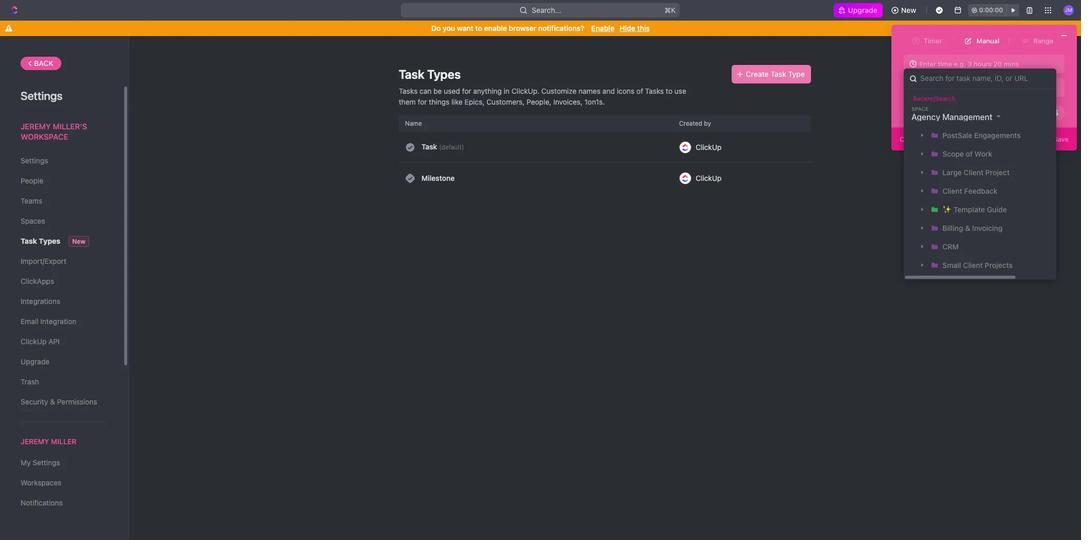 Task type: vqa. For each thing, say whether or not it's contained in the screenshot.
Task ClickUp
yes



Task type: describe. For each thing, give the bounding box(es) containing it.
billing
[[943, 224, 964, 233]]

clickup api
[[21, 337, 60, 346]]

new button
[[887, 2, 923, 19]]

scope
[[943, 150, 964, 158]]

task inside settings 'element'
[[21, 237, 37, 245]]

recent/search space agency management
[[912, 95, 993, 122]]

customers,
[[487, 97, 525, 106]]

scope of work
[[943, 150, 993, 158]]

when:
[[904, 109, 923, 116]]

new inside button
[[902, 6, 917, 14]]

workspaces
[[21, 479, 61, 487]]

types inside settings 'element'
[[39, 237, 60, 245]]

people link
[[21, 172, 103, 190]]

client for large
[[964, 168, 984, 177]]

Enter time e.g. 3 hours 20 mins text field
[[904, 55, 1065, 73]]

miller
[[51, 437, 76, 446]]

my
[[21, 458, 31, 467]]

guide
[[987, 205, 1007, 214]]

in
[[504, 87, 510, 95]]

project
[[986, 168, 1010, 177]]

you
[[443, 24, 455, 32]]

✨
[[943, 205, 952, 214]]

settings element
[[0, 36, 129, 540]]

spaces link
[[21, 212, 103, 230]]

task (default)
[[422, 142, 464, 151]]

integrations
[[21, 297, 60, 306]]

type
[[789, 70, 805, 78]]

postsale engagements
[[943, 131, 1021, 140]]

people
[[21, 176, 43, 185]]

+ new task
[[1019, 84, 1054, 92]]

billing & invoicing
[[943, 224, 1003, 233]]

tasks can be used for anything in clickup. customize names and icons of tasks to use them for things like epics, customers, people, invoices, 1on1s.
[[399, 87, 687, 106]]

1 horizontal spatial for
[[462, 87, 472, 95]]

can
[[420, 87, 432, 95]]

jeremy miller's workspace
[[21, 122, 87, 141]]

back link
[[21, 57, 61, 70]]

create task type button
[[732, 65, 812, 84]]

2 horizontal spatial new
[[1025, 84, 1039, 92]]

names
[[579, 87, 601, 95]]

trash link
[[21, 373, 103, 391]]

recent/search
[[914, 95, 956, 103]]

0:00:00
[[980, 6, 1004, 14]]

task left (default)
[[422, 142, 437, 151]]

0 vertical spatial types
[[427, 67, 461, 81]]

and
[[603, 87, 615, 95]]

workspace
[[21, 132, 68, 141]]

notifications
[[21, 499, 63, 507]]

create task type
[[746, 70, 805, 78]]

trash
[[21, 377, 39, 386]]

jeremy for jeremy miller
[[21, 437, 49, 446]]

management
[[943, 112, 993, 122]]

new inside settings 'element'
[[72, 238, 85, 245]]

feedback
[[965, 187, 998, 195]]

clickapps link
[[21, 273, 103, 290]]

email
[[21, 317, 38, 326]]

security & permissions link
[[21, 393, 103, 411]]

1 vertical spatial upgrade link
[[21, 353, 103, 371]]

large
[[943, 168, 962, 177]]

1 horizontal spatial task types
[[399, 67, 461, 81]]

epics,
[[465, 97, 485, 106]]

client for small
[[964, 261, 984, 270]]

clickup api link
[[21, 333, 103, 351]]

& for billing
[[966, 224, 971, 233]]

customize
[[542, 87, 577, 95]]

+
[[1019, 84, 1023, 92]]

notifications?
[[539, 24, 585, 32]]

spaces
[[21, 217, 45, 225]]

my settings
[[21, 458, 60, 467]]

task
[[1041, 84, 1054, 92]]

back
[[34, 59, 53, 68]]

0 vertical spatial upgrade link
[[834, 3, 883, 18]]

1 vertical spatial of
[[966, 150, 973, 158]]

by
[[704, 120, 712, 127]]

0 vertical spatial settings
[[21, 89, 63, 103]]

integrations link
[[21, 293, 103, 310]]

& for security
[[50, 398, 55, 406]]

workspaces link
[[21, 474, 103, 492]]

0 horizontal spatial for
[[418, 97, 427, 106]]

name
[[405, 120, 422, 127]]

import/export link
[[21, 253, 103, 270]]

hide
[[620, 24, 636, 32]]

my settings link
[[21, 454, 103, 472]]

Search for task name, ID, or URL text field
[[904, 69, 1057, 89]]

agency
[[912, 112, 941, 122]]



Task type: locate. For each thing, give the bounding box(es) containing it.
clickup inside clickup api link
[[21, 337, 47, 346]]

them
[[399, 97, 416, 106]]

engagements
[[975, 131, 1021, 140]]

like
[[452, 97, 463, 106]]

large client project
[[943, 168, 1010, 177]]

1 horizontal spatial of
[[966, 150, 973, 158]]

types up import/export
[[39, 237, 60, 245]]

enable
[[592, 24, 615, 32]]

1 vertical spatial task types
[[21, 237, 60, 245]]

teams link
[[21, 192, 103, 210]]

task types up can
[[399, 67, 461, 81]]

1 horizontal spatial new
[[902, 6, 917, 14]]

to right want
[[476, 24, 482, 32]]

of inside the tasks can be used for anything in clickup. customize names and icons of tasks to use them for things like epics, customers, people, invoices, 1on1s.
[[637, 87, 644, 95]]

0 horizontal spatial tasks
[[399, 87, 418, 95]]

things
[[429, 97, 450, 106]]

1on1s.
[[585, 97, 605, 106]]

milestone
[[422, 174, 455, 183]]

jeremy miller
[[21, 437, 76, 446]]

upgrade link up trash link
[[21, 353, 103, 371]]

1 vertical spatial upgrade
[[21, 357, 49, 366]]

& right billing
[[966, 224, 971, 233]]

select task... button
[[904, 78, 1008, 97]]

1 horizontal spatial to
[[666, 87, 673, 95]]

jeremy inside jeremy miller's workspace
[[21, 122, 51, 131]]

2 vertical spatial client
[[964, 261, 984, 270]]

1 vertical spatial new
[[1025, 84, 1039, 92]]

integration
[[40, 317, 76, 326]]

0 horizontal spatial new
[[72, 238, 85, 245]]

upgrade down the clickup api
[[21, 357, 49, 366]]

0 vertical spatial of
[[637, 87, 644, 95]]

this
[[638, 24, 650, 32]]

tasks up them
[[399, 87, 418, 95]]

2 tasks from the left
[[645, 87, 664, 95]]

task
[[399, 67, 425, 81], [771, 70, 787, 78], [422, 142, 437, 151], [21, 237, 37, 245]]

clickup for task
[[696, 143, 722, 151]]

0 horizontal spatial upgrade link
[[21, 353, 103, 371]]

for
[[462, 87, 472, 95], [418, 97, 427, 106]]

select
[[920, 83, 940, 92]]

settings
[[21, 89, 63, 103], [21, 156, 48, 165], [33, 458, 60, 467]]

tasks
[[399, 87, 418, 95], [645, 87, 664, 95]]

of right icons
[[637, 87, 644, 95]]

0 vertical spatial client
[[964, 168, 984, 177]]

created
[[680, 120, 703, 127]]

new
[[902, 6, 917, 14], [1025, 84, 1039, 92], [72, 238, 85, 245]]

template
[[954, 205, 986, 214]]

of
[[637, 87, 644, 95], [966, 150, 973, 158]]

0 horizontal spatial to
[[476, 24, 482, 32]]

2 vertical spatial clickup
[[21, 337, 47, 346]]

space
[[912, 106, 929, 112]]

teams
[[21, 196, 42, 205]]

0 vertical spatial task types
[[399, 67, 461, 81]]

settings link
[[21, 152, 103, 170]]

(default)
[[439, 143, 464, 151]]

work
[[975, 150, 993, 158]]

for up epics, at the top left of the page
[[462, 87, 472, 95]]

anything
[[473, 87, 502, 95]]

1 vertical spatial to
[[666, 87, 673, 95]]

select task...
[[920, 83, 961, 92]]

1 vertical spatial for
[[418, 97, 427, 106]]

⌘k
[[665, 6, 676, 14]]

0 vertical spatial &
[[966, 224, 971, 233]]

0 horizontal spatial of
[[637, 87, 644, 95]]

email integration
[[21, 317, 76, 326]]

jeremy up my settings
[[21, 437, 49, 446]]

1 horizontal spatial &
[[966, 224, 971, 233]]

task types inside settings 'element'
[[21, 237, 60, 245]]

upgrade link left new button on the top right of the page
[[834, 3, 883, 18]]

0 vertical spatial jeremy
[[21, 122, 51, 131]]

projects
[[985, 261, 1013, 270]]

manual
[[977, 36, 1000, 45]]

0 vertical spatial clickup
[[696, 143, 722, 151]]

0 horizontal spatial &
[[50, 398, 55, 406]]

& right security
[[50, 398, 55, 406]]

icons
[[617, 87, 635, 95]]

✨ template guide
[[943, 205, 1007, 214]]

to
[[476, 24, 482, 32], [666, 87, 673, 95]]

1 vertical spatial client
[[943, 187, 963, 195]]

security & permissions
[[21, 398, 97, 406]]

api
[[48, 337, 60, 346]]

task...
[[942, 83, 961, 92]]

1 vertical spatial types
[[39, 237, 60, 245]]

1 horizontal spatial types
[[427, 67, 461, 81]]

enable
[[484, 24, 507, 32]]

small client projects
[[943, 261, 1013, 270]]

created by
[[680, 120, 712, 127]]

security
[[21, 398, 48, 406]]

0:00:00 button
[[969, 4, 1020, 16]]

do you want to enable browser notifications? enable hide this
[[432, 24, 650, 32]]

jeremy for jeremy miller's workspace
[[21, 122, 51, 131]]

1 vertical spatial clickup
[[696, 174, 722, 183]]

tasks left use
[[645, 87, 664, 95]]

people,
[[527, 97, 552, 106]]

task inside button
[[771, 70, 787, 78]]

to left use
[[666, 87, 673, 95]]

0 horizontal spatial upgrade
[[21, 357, 49, 366]]

email integration link
[[21, 313, 103, 330]]

client up client feedback
[[964, 168, 984, 177]]

0 horizontal spatial types
[[39, 237, 60, 245]]

search...
[[532, 6, 562, 14]]

task down spaces
[[21, 237, 37, 245]]

1 vertical spatial &
[[50, 398, 55, 406]]

settings up people
[[21, 156, 48, 165]]

1 horizontal spatial upgrade
[[848, 6, 878, 14]]

browser
[[509, 24, 537, 32]]

0 horizontal spatial task types
[[21, 237, 60, 245]]

to inside the tasks can be used for anything in clickup. customize names and icons of tasks to use them for things like epics, customers, people, invoices, 1on1s.
[[666, 87, 673, 95]]

1 vertical spatial jeremy
[[21, 437, 49, 446]]

jeremy
[[21, 122, 51, 131], [21, 437, 49, 446]]

postsale
[[943, 131, 973, 140]]

0 vertical spatial upgrade
[[848, 6, 878, 14]]

notifications link
[[21, 495, 103, 512]]

2 jeremy from the top
[[21, 437, 49, 446]]

1 jeremy from the top
[[21, 122, 51, 131]]

use
[[675, 87, 687, 95]]

invoices,
[[554, 97, 583, 106]]

1 horizontal spatial upgrade link
[[834, 3, 883, 18]]

client down large
[[943, 187, 963, 195]]

permissions
[[57, 398, 97, 406]]

0 vertical spatial new
[[902, 6, 917, 14]]

0 vertical spatial to
[[476, 24, 482, 32]]

task types up import/export
[[21, 237, 60, 245]]

of left work
[[966, 150, 973, 158]]

2 vertical spatial new
[[72, 238, 85, 245]]

client right small
[[964, 261, 984, 270]]

small
[[943, 261, 962, 270]]

2 vertical spatial settings
[[33, 458, 60, 467]]

task up can
[[399, 67, 425, 81]]

upgrade inside settings 'element'
[[21, 357, 49, 366]]

for down can
[[418, 97, 427, 106]]

settings right my
[[33, 458, 60, 467]]

invoicing
[[973, 224, 1003, 233]]

crm
[[943, 242, 959, 251]]

&
[[966, 224, 971, 233], [50, 398, 55, 406]]

clickup.
[[512, 87, 540, 95]]

1 tasks from the left
[[399, 87, 418, 95]]

upgrade left new button on the top right of the page
[[848, 6, 878, 14]]

types up 'be'
[[427, 67, 461, 81]]

import/export
[[21, 257, 66, 266]]

task left type
[[771, 70, 787, 78]]

1 vertical spatial settings
[[21, 156, 48, 165]]

0 vertical spatial for
[[462, 87, 472, 95]]

clickup for milestone
[[696, 174, 722, 183]]

types
[[427, 67, 461, 81], [39, 237, 60, 245]]

client
[[964, 168, 984, 177], [943, 187, 963, 195], [964, 261, 984, 270]]

& inside settings 'element'
[[50, 398, 55, 406]]

jeremy up workspace
[[21, 122, 51, 131]]

do
[[432, 24, 441, 32]]

client feedback
[[943, 187, 998, 195]]

settings down back link
[[21, 89, 63, 103]]

1 horizontal spatial tasks
[[645, 87, 664, 95]]



